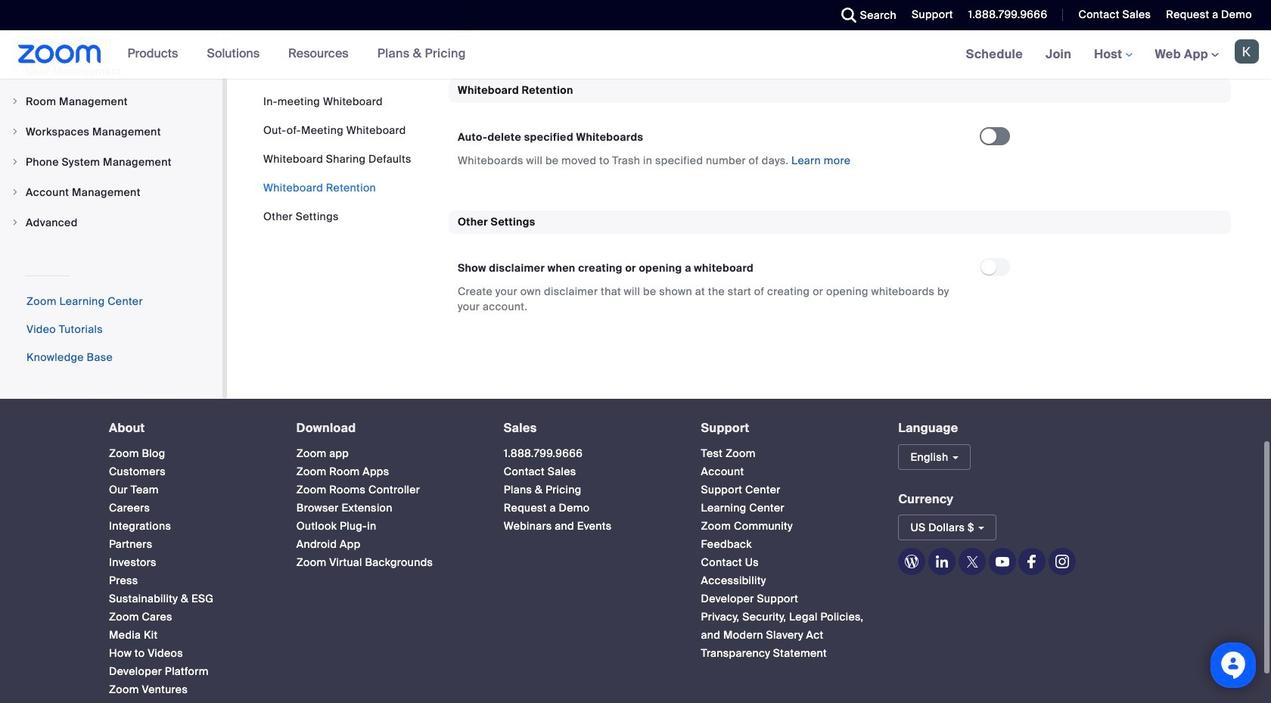 Task type: describe. For each thing, give the bounding box(es) containing it.
6 menu item from the top
[[0, 208, 223, 237]]

right image for first menu item from the bottom
[[11, 218, 20, 227]]

right image for third menu item from the top
[[11, 127, 20, 136]]

admin menu menu
[[0, 26, 223, 238]]

5 menu item from the top
[[0, 178, 223, 207]]

product information navigation
[[116, 30, 478, 79]]

right image for third menu item from the bottom
[[11, 157, 20, 166]]

4 heading from the left
[[701, 422, 872, 435]]

4 menu item from the top
[[0, 148, 223, 176]]

zoom logo image
[[18, 45, 101, 64]]

1 right image from the top
[[11, 97, 20, 106]]

whiteboard retention element
[[449, 79, 1232, 186]]

3 heading from the left
[[504, 422, 674, 435]]



Task type: locate. For each thing, give the bounding box(es) containing it.
1 right image from the top
[[11, 127, 20, 136]]

menu item
[[0, 57, 223, 85], [0, 87, 223, 116], [0, 117, 223, 146], [0, 148, 223, 176], [0, 178, 223, 207], [0, 208, 223, 237]]

1 vertical spatial right image
[[11, 157, 20, 166]]

right image
[[11, 127, 20, 136], [11, 157, 20, 166], [11, 218, 20, 227]]

2 heading from the left
[[297, 422, 477, 435]]

menu bar
[[263, 94, 412, 224]]

3 right image from the top
[[11, 218, 20, 227]]

other settings element
[[449, 210, 1232, 332]]

right image
[[11, 97, 20, 106], [11, 188, 20, 197]]

1 menu item from the top
[[0, 57, 223, 85]]

profile picture image
[[1235, 39, 1260, 64]]

2 menu item from the top
[[0, 87, 223, 116]]

heading
[[109, 422, 269, 435], [297, 422, 477, 435], [504, 422, 674, 435], [701, 422, 872, 435]]

2 right image from the top
[[11, 157, 20, 166]]

0 vertical spatial right image
[[11, 97, 20, 106]]

2 right image from the top
[[11, 188, 20, 197]]

meetings navigation
[[955, 30, 1272, 79]]

1 vertical spatial right image
[[11, 188, 20, 197]]

0 vertical spatial right image
[[11, 127, 20, 136]]

2 vertical spatial right image
[[11, 218, 20, 227]]

3 menu item from the top
[[0, 117, 223, 146]]

1 heading from the left
[[109, 422, 269, 435]]

banner
[[0, 30, 1272, 79]]



Task type: vqa. For each thing, say whether or not it's contained in the screenshot.
"profile.zoom_whiteboard" "Image"
no



